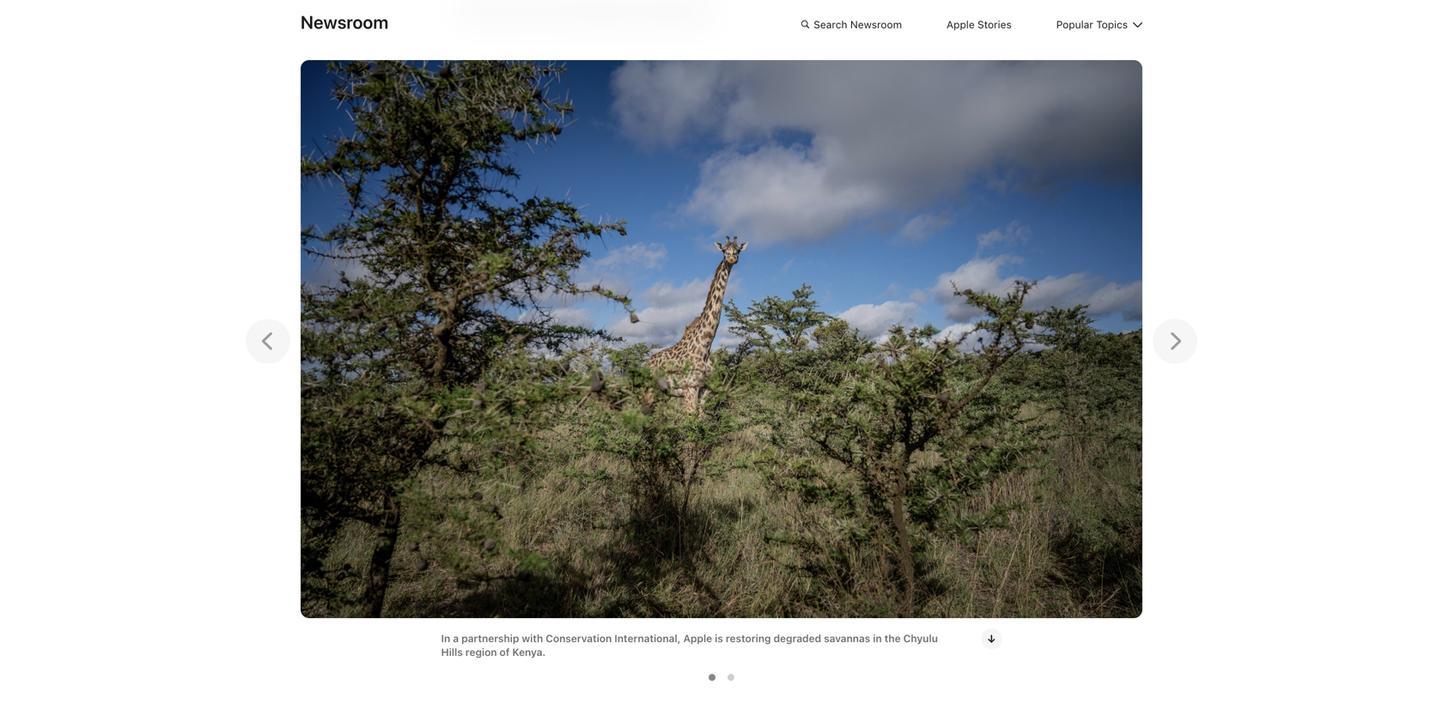 Task type: vqa. For each thing, say whether or not it's contained in the screenshot.
International, on the bottom left of the page
yes



Task type: locate. For each thing, give the bounding box(es) containing it.
in
[[873, 633, 882, 646]]

newsroom
[[301, 12, 389, 33], [851, 18, 902, 31]]

apple left stories
[[947, 18, 975, 31]]

1 horizontal spatial newsroom
[[851, 18, 902, 31]]

partnership
[[462, 633, 519, 646]]

conservation
[[546, 633, 612, 646]]

search newsroom button
[[801, 15, 902, 34]]

is
[[715, 633, 723, 646]]

international,
[[615, 633, 681, 646]]

1 vertical spatial apple
[[684, 633, 712, 646]]

popular topics
[[1057, 18, 1128, 31]]

degraded
[[774, 633, 822, 646]]

apple
[[947, 18, 975, 31], [684, 633, 712, 646]]

a giraffe in a savanna in kenya. image
[[301, 60, 1143, 619]]

of
[[500, 647, 510, 659]]

apple stories link
[[947, 15, 1012, 34]]

kenya.
[[512, 647, 546, 659]]

savannas
[[824, 633, 871, 646]]

apple left is
[[684, 633, 712, 646]]

popular
[[1057, 18, 1094, 31]]

a
[[453, 633, 459, 646]]

search newsroom
[[814, 18, 902, 31]]

1 horizontal spatial apple
[[947, 18, 975, 31]]

apple stories
[[947, 18, 1012, 31]]

tab list
[[703, 675, 741, 685]]

0 horizontal spatial apple
[[684, 633, 712, 646]]



Task type: describe. For each thing, give the bounding box(es) containing it.
0 horizontal spatial newsroom
[[301, 12, 389, 33]]

popular topics button
[[1057, 15, 1143, 34]]

hills
[[441, 647, 463, 659]]

newsroom inside button
[[851, 18, 902, 31]]

topics
[[1097, 18, 1128, 31]]

restoring
[[726, 633, 771, 646]]

region
[[466, 647, 497, 659]]

search
[[814, 18, 848, 31]]

in a partnership with conservation international, apple is restoring degraded savannas in the chyulu hills region of kenya.
[[441, 633, 938, 659]]

the
[[885, 633, 901, 646]]

apple inside in a partnership with conservation international, apple is restoring degraded savannas in the chyulu hills region of kenya.
[[684, 633, 712, 646]]

with
[[522, 633, 543, 646]]

stories
[[978, 18, 1012, 31]]

chyulu
[[904, 633, 938, 646]]

newsroom link
[[301, 12, 389, 33]]

in
[[441, 633, 450, 646]]

0 vertical spatial apple
[[947, 18, 975, 31]]



